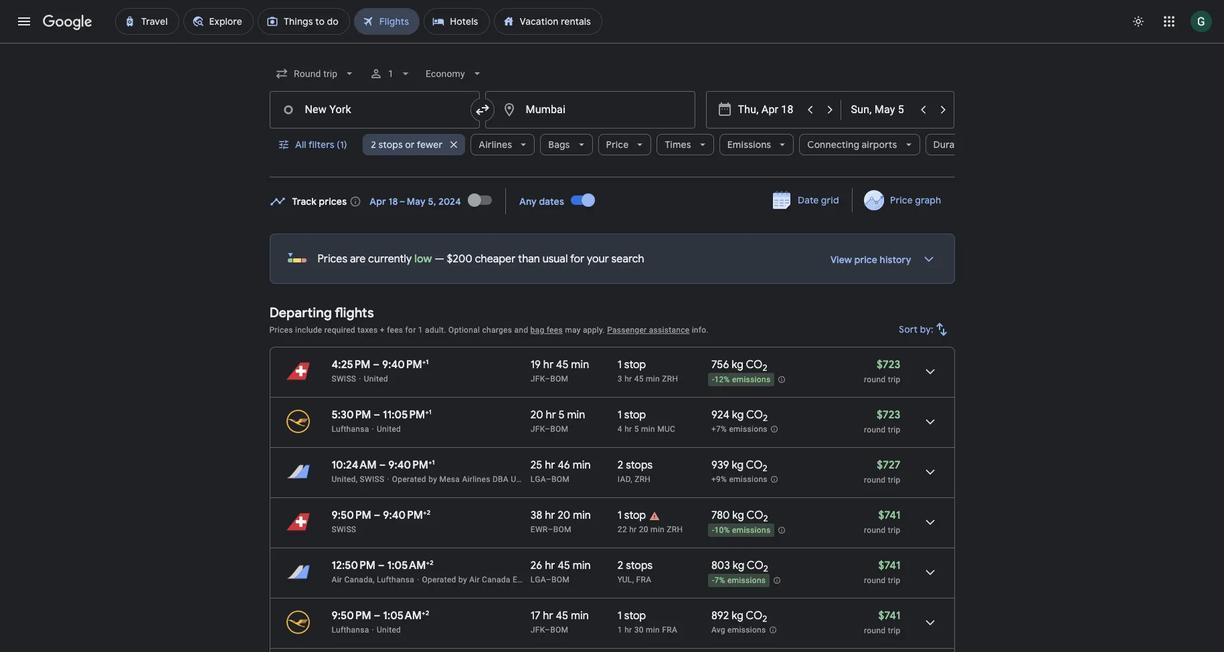 Task type: locate. For each thing, give the bounding box(es) containing it.
jfk inside 20 hr 5 min jfk – bom
[[531, 425, 545, 434]]

1 stop 3 hr 45 min zrh
[[618, 358, 679, 384]]

zrh inside 2 stops iad , zrh
[[635, 475, 651, 484]]

Arrival time: 11:05 PM on  Friday, April 19. text field
[[383, 408, 432, 422]]

1 vertical spatial swiss
[[360, 475, 385, 484]]

stop
[[625, 358, 646, 372], [625, 409, 646, 422], [625, 509, 646, 522], [625, 609, 646, 623]]

1:05 am for 9:50 pm
[[383, 609, 422, 623]]

20
[[531, 409, 544, 422], [558, 509, 571, 522], [639, 525, 649, 534]]

26
[[531, 559, 543, 573]]

20 for 22
[[639, 525, 649, 534]]

bom inside '19 hr 45 min jfk – bom'
[[551, 374, 569, 384]]

lga
[[531, 475, 546, 484], [531, 575, 546, 585]]

0 vertical spatial 1:05 am
[[388, 559, 426, 573]]

0 horizontal spatial 20
[[531, 409, 544, 422]]

find the best price region
[[270, 184, 955, 223]]

jfk up 25
[[531, 425, 545, 434]]

Departure text field
[[738, 92, 800, 128]]

45 for 26 hr 45 min
[[558, 559, 571, 573]]

canada
[[482, 575, 511, 585]]

kg inside 756 kg co 2
[[732, 358, 744, 372]]

zrh inside layover (1 of 1) is a 22 hr 20 min overnight layover at zurich airport in zürich. element
[[667, 525, 683, 534]]

45 inside 17 hr 45 min jfk – bom
[[556, 609, 569, 623]]

+9% emissions
[[712, 475, 768, 484]]

co up -7% emissions
[[747, 559, 764, 573]]

– inside 20 hr 5 min jfk – bom
[[545, 425, 551, 434]]

min right 17
[[571, 609, 589, 623]]

arrival time: 1:05 am on  saturday, april 20. text field for 9:50 pm
[[383, 609, 430, 623]]

round down 741 us dollars text field
[[865, 576, 886, 585]]

1 vertical spatial 5
[[635, 425, 639, 434]]

4 1 stop flight. element from the top
[[618, 609, 646, 625]]

layover (1 of 1) is a 3 hr 45 min layover at zurich airport in zürich. element
[[618, 374, 705, 384]]

– inside the 38 hr 20 min ewr – bom
[[548, 525, 554, 534]]

trip down 723 us dollars text box
[[889, 375, 901, 384]]

3 trip from the top
[[889, 476, 901, 485]]

min right 46
[[573, 459, 591, 472]]

0 vertical spatial airlines
[[479, 139, 513, 151]]

2 up iad
[[618, 459, 624, 472]]

kg inside the 780 kg co 2
[[733, 509, 745, 522]]

swap origin and destination. image
[[475, 102, 491, 118]]

+ for 25 hr 46 min
[[429, 458, 432, 467]]

trip
[[889, 375, 901, 384], [889, 425, 901, 435], [889, 476, 901, 485], [889, 526, 901, 535], [889, 576, 901, 585], [889, 626, 901, 636]]

- for 803
[[713, 576, 715, 585]]

1 fees from the left
[[387, 325, 403, 335]]

1 vertical spatial prices
[[270, 325, 293, 335]]

3 stop from the top
[[625, 509, 646, 522]]

1:05 am inside 12:50 pm – 1:05 am + 2
[[388, 559, 426, 573]]

$741 left flight details. leaves newark liberty international airport at 9:50 pm on thursday, april 18 and arrives at chhatrapati shivaji maharaj international airport at 9:40 pm on saturday, april 20. icon
[[879, 509, 901, 522]]

taxes
[[358, 325, 378, 335]]

1 $723 round trip from the top
[[865, 358, 901, 384]]

9:40 pm for 4:25 pm
[[382, 358, 422, 372]]

bom down "total duration 38 hr 20 min." element
[[554, 525, 572, 534]]

0 vertical spatial operated
[[392, 475, 427, 484]]

co for 756
[[746, 358, 763, 372]]

0 vertical spatial $723 round trip
[[865, 358, 901, 384]]

2 inside 2 stops iad , zrh
[[618, 459, 624, 472]]

1
[[388, 68, 394, 79], [418, 325, 423, 335], [426, 358, 429, 366], [618, 358, 622, 372], [429, 408, 432, 417], [618, 409, 622, 422], [432, 458, 435, 467], [618, 509, 622, 522], [618, 609, 622, 623], [618, 626, 623, 635]]

co inside the 780 kg co 2
[[747, 509, 764, 522]]

min for 38
[[573, 509, 591, 522]]

$723 round trip
[[865, 358, 901, 384], [865, 409, 901, 435]]

1 horizontal spatial fra
[[663, 626, 678, 635]]

2 vertical spatial jfk
[[531, 626, 545, 635]]

layover (1 of 1) is a 4 hr 5 min layover at munich international airport in munich. element
[[618, 424, 705, 435]]

co inside 892 kg co 2
[[746, 609, 763, 623]]

swiss down the '4:25 pm'
[[332, 374, 356, 384]]

1 horizontal spatial by
[[459, 575, 467, 585]]

total duration 17 hr 45 min. element
[[531, 609, 618, 625]]

741 US dollars text field
[[879, 509, 901, 522]]

arrival time: 9:40 pm on  friday, april 19. text field for 10:24 am
[[389, 458, 435, 472]]

1 inside 10:24 am – 9:40 pm + 1
[[432, 458, 435, 467]]

None field
[[270, 62, 362, 86], [420, 62, 489, 86], [270, 62, 362, 86], [420, 62, 489, 86]]

low
[[415, 252, 432, 266]]

0 horizontal spatial prices
[[270, 325, 293, 335]]

price inside popup button
[[606, 139, 629, 151]]

0 vertical spatial  image
[[372, 425, 374, 434]]

0 vertical spatial jfk
[[531, 374, 545, 384]]

operated
[[392, 475, 427, 484], [422, 575, 457, 585]]

2 vertical spatial stops
[[626, 559, 653, 573]]

1 vertical spatial price
[[891, 194, 914, 206]]

hr
[[544, 358, 554, 372], [625, 374, 633, 384], [546, 409, 556, 422], [625, 425, 633, 434], [545, 459, 556, 472], [545, 509, 555, 522], [630, 525, 637, 534], [545, 559, 555, 573], [543, 609, 554, 623], [625, 626, 633, 635]]

Arrival time: 1:05 AM on  Saturday, April 20. text field
[[388, 559, 434, 573], [383, 609, 430, 623]]

1 stop 1 hr 30 min fra
[[618, 609, 678, 635]]

756
[[712, 358, 730, 372]]

5
[[559, 409, 565, 422], [635, 425, 639, 434]]

total duration 19 hr 45 min. element
[[531, 358, 618, 374]]

0 horizontal spatial fra
[[637, 575, 652, 585]]

1 horizontal spatial fees
[[547, 325, 563, 335]]

9:40 pm up arrival time: 9:40 pm on  saturday, april 20. text box
[[389, 459, 429, 472]]

jfk for 17
[[531, 626, 545, 635]]

+ inside 5:30 pm – 11:05 pm + 1
[[425, 408, 429, 417]]

1 vertical spatial stops
[[626, 459, 653, 472]]

1:05 am inside 9:50 pm – 1:05 am + 2
[[383, 609, 422, 623]]

– right the '4:25 pm'
[[373, 358, 380, 372]]

stop for 1 stop 4 hr 5 min muc
[[625, 409, 646, 422]]

9:40 pm inside 10:24 am – 9:40 pm + 1
[[389, 459, 429, 472]]

924 kg co 2
[[712, 409, 768, 424]]

+ down arrival time: 9:40 pm on  saturday, april 20. text box
[[426, 559, 430, 567]]

1 vertical spatial 20
[[558, 509, 571, 522]]

2 stop from the top
[[625, 409, 646, 422]]

fees right bag
[[547, 325, 563, 335]]

5 trip from the top
[[889, 576, 901, 585]]

+7% emissions
[[712, 425, 768, 434]]

zrh left 10%
[[667, 525, 683, 534]]

price
[[855, 254, 878, 266]]

0 vertical spatial arrival time: 1:05 am on  saturday, april 20. text field
[[388, 559, 434, 573]]

45
[[556, 358, 569, 372], [635, 374, 644, 384], [558, 559, 571, 573], [556, 609, 569, 623]]

lufthansa for 5:30 pm
[[332, 425, 369, 434]]

0 vertical spatial 5
[[559, 409, 565, 422]]

hr right 4
[[625, 425, 633, 434]]

$741 round trip for 780
[[865, 509, 901, 535]]

2 $741 round trip from the top
[[865, 559, 901, 585]]

, up 1 stop 1 hr 30 min fra
[[633, 575, 634, 585]]

1 vertical spatial operated
[[422, 575, 457, 585]]

3 $741 round trip from the top
[[865, 609, 901, 636]]

round for 803
[[865, 576, 886, 585]]

all filters (1) button
[[270, 129, 358, 161]]

graph
[[916, 194, 942, 206]]

round down the 727 us dollars text box
[[865, 476, 886, 485]]

2 round from the top
[[865, 425, 886, 435]]

express down the 26
[[513, 575, 543, 585]]

all
[[295, 139, 306, 151]]

apr
[[370, 195, 386, 207]]

lga for 26
[[531, 575, 546, 585]]

stop up layover (1 of 1) is a 4 hr 5 min layover at munich international airport in munich. element
[[625, 409, 646, 422]]

jfk
[[531, 374, 545, 384], [531, 425, 545, 434], [531, 626, 545, 635]]

air
[[332, 575, 342, 585], [470, 575, 480, 585]]

2 down leaves laguardia airport at 12:50 pm on thursday, april 18 and arrives at chhatrapati shivaji maharaj international airport at 1:05 am on saturday, april 20. element
[[426, 609, 430, 617]]

1 horizontal spatial 20
[[558, 509, 571, 522]]

bom for 20
[[551, 425, 569, 434]]

– up the air canada, lufthansa
[[378, 559, 385, 573]]

1 vertical spatial $723
[[877, 409, 901, 422]]

38
[[531, 509, 543, 522]]

kg inside 892 kg co 2
[[732, 609, 744, 623]]

1 stop flight. element
[[618, 358, 646, 374], [618, 409, 646, 424], [618, 509, 646, 524], [618, 609, 646, 625]]

5 down '19 hr 45 min jfk – bom'
[[559, 409, 565, 422]]

fees right "taxes"
[[387, 325, 403, 335]]

0 vertical spatial price
[[606, 139, 629, 151]]

kg for 756
[[732, 358, 744, 372]]

airlines left dba
[[462, 475, 491, 484]]

20 down 1 stop
[[639, 525, 649, 534]]

round
[[865, 375, 886, 384], [865, 425, 886, 435], [865, 476, 886, 485], [865, 526, 886, 535], [865, 576, 886, 585], [865, 626, 886, 636]]

0 vertical spatial lufthansa
[[332, 425, 369, 434]]

None text field
[[270, 91, 480, 129]]

round inside '$727 round trip'
[[865, 476, 886, 485]]

38 hr 20 min ewr – bom
[[531, 509, 591, 534]]

trip for 803
[[889, 576, 901, 585]]

18 – may
[[389, 195, 426, 207]]

price
[[606, 139, 629, 151], [891, 194, 914, 206]]

stops inside 2 stops iad , zrh
[[626, 459, 653, 472]]

1 vertical spatial 9:40 pm
[[389, 459, 429, 472]]

2 up avg emissions
[[763, 614, 768, 625]]

None search field
[[270, 58, 995, 177]]

hr inside 20 hr 5 min jfk – bom
[[546, 409, 556, 422]]

4 stop from the top
[[625, 609, 646, 623]]

1 2 stops flight. element from the top
[[618, 459, 653, 474]]

co up +7% emissions in the bottom right of the page
[[747, 409, 763, 422]]

0 vertical spatial prices
[[318, 252, 348, 266]]

– down total duration 25 hr 46 min. "element"
[[546, 475, 552, 484]]

25
[[531, 459, 543, 472]]

, for 26 hr 45 min
[[633, 575, 634, 585]]

stop for 1 stop 3 hr 45 min zrh
[[625, 358, 646, 372]]

min inside 26 hr 45 min lga – bom
[[573, 559, 591, 573]]

min for 17
[[571, 609, 589, 623]]

1 horizontal spatial prices
[[318, 252, 348, 266]]

2 stops flight. element
[[618, 459, 653, 474], [618, 559, 653, 575]]

stop for 1 stop
[[625, 509, 646, 522]]

+ inside 9:50 pm – 1:05 am + 2
[[422, 609, 426, 617]]

0 vertical spatial 9:50 pm
[[332, 509, 372, 522]]

$723 round trip for 756
[[865, 358, 901, 384]]

hr inside '19 hr 45 min jfk – bom'
[[544, 358, 554, 372]]

+ down adult.
[[422, 358, 426, 366]]

total duration 25 hr 46 min. element
[[531, 459, 618, 474]]

1 stop from the top
[[625, 358, 646, 372]]

2 horizontal spatial 20
[[639, 525, 649, 534]]

1 vertical spatial arrival time: 1:05 am on  saturday, april 20. text field
[[383, 609, 430, 623]]

2 trip from the top
[[889, 425, 901, 435]]

 image for 9:50 pm
[[372, 626, 374, 635]]

prices left are
[[318, 252, 348, 266]]

741 US dollars text field
[[879, 609, 901, 623]]

layover (1 of 1) is a 22 hr 20 min overnight layover at zurich airport in zürich. element
[[618, 524, 705, 535]]

+ inside 12:50 pm – 1:05 am + 2
[[426, 559, 430, 567]]

2 right (1)
[[371, 139, 376, 151]]

$741 round trip left the flight details. leaves john f. kennedy international airport at 9:50 pm on thursday, april 18 and arrives at chhatrapati shivaji maharaj international airport at 1:05 am on saturday, april 20. image
[[865, 609, 901, 636]]

layover (1 of 2) is a 5 hr 50 min layover at dulles international airport in washington. layover (2 of 2) is a 1 hr 50 min layover at zurich airport in zürich. element
[[618, 474, 705, 485]]

hr left 30
[[625, 626, 633, 635]]

6 round from the top
[[865, 626, 886, 636]]

min inside layover (1 of 1) is a 22 hr 20 min overnight layover at zurich airport in zürich. element
[[651, 525, 665, 534]]

price graph
[[891, 194, 942, 206]]

 image for 5:30 pm
[[372, 425, 374, 434]]

Departure time: 9:50 PM. text field
[[332, 609, 372, 623]]

operated for 1:05 am
[[422, 575, 457, 585]]

bom for 19
[[551, 374, 569, 384]]

bom inside 25 hr 46 min lga – bom
[[552, 475, 570, 484]]

2 $723 round trip from the top
[[865, 409, 901, 435]]

fra
[[637, 575, 652, 585], [663, 626, 678, 635]]

4 round from the top
[[865, 526, 886, 535]]

2 down the operated by mesa airlines dba united express
[[427, 508, 431, 517]]

20 for 38
[[558, 509, 571, 522]]

, for 25 hr 46 min
[[631, 475, 633, 484]]

1 vertical spatial fra
[[663, 626, 678, 635]]

45 inside '19 hr 45 min jfk – bom'
[[556, 358, 569, 372]]

1 lga from the top
[[531, 475, 546, 484]]

0 vertical spatial swiss
[[332, 374, 356, 384]]

+ inside '9:50 pm – 9:40 pm + 2'
[[423, 508, 427, 517]]

date
[[798, 194, 819, 206]]

6 trip from the top
[[889, 626, 901, 636]]

1 stop flight. element for 19 hr 45 min
[[618, 358, 646, 374]]

co inside 924 kg co 2
[[747, 409, 763, 422]]

9:40 pm inside 4:25 pm – 9:40 pm + 1
[[382, 358, 422, 372]]

2 up +7% emissions in the bottom right of the page
[[763, 413, 768, 424]]

bom inside 26 hr 45 min lga – bom
[[552, 575, 570, 585]]

1 $741 from the top
[[879, 509, 901, 522]]

stop inside 1 stop 3 hr 45 min zrh
[[625, 358, 646, 372]]

2 $723 from the top
[[877, 409, 901, 422]]

1 vertical spatial by
[[459, 575, 467, 585]]

0 vertical spatial by
[[429, 475, 437, 484]]

 image down "leaves john f. kennedy international airport at 9:50 pm on thursday, april 18 and arrives at chhatrapati shivaji maharaj international airport at 1:05 am on saturday, april 20." element
[[372, 626, 374, 635]]

1 vertical spatial $741
[[879, 559, 901, 573]]

$723 down sort
[[877, 358, 901, 372]]

Departure time: 5:30 PM. text field
[[332, 409, 371, 422]]

, inside 2 stops yul , fra
[[633, 575, 634, 585]]

0 vertical spatial 20
[[531, 409, 544, 422]]

bom down total duration 20 hr 5 min. element
[[551, 425, 569, 434]]

fees
[[387, 325, 403, 335], [547, 325, 563, 335]]

round down $741 text box
[[865, 526, 886, 535]]

fra right yul
[[637, 575, 652, 585]]

min right 30
[[646, 626, 660, 635]]

stop inside 1 stop 4 hr 5 min muc
[[625, 409, 646, 422]]

2 fees from the left
[[547, 325, 563, 335]]

arrival time: 9:40 pm on  friday, april 19. text field for 4:25 pm
[[382, 358, 429, 372]]

30
[[635, 626, 644, 635]]

1 trip from the top
[[889, 375, 901, 384]]

$723 for 756
[[877, 358, 901, 372]]

None text field
[[485, 91, 696, 129]]

2 stops yul , fra
[[618, 559, 653, 585]]

10:24 am
[[332, 459, 377, 472]]

trip for 892
[[889, 626, 901, 636]]

by
[[429, 475, 437, 484], [459, 575, 467, 585]]

hr right the 3
[[625, 374, 633, 384]]

stops for 26 hr 45 min
[[626, 559, 653, 573]]

leaves laguardia airport at 12:50 pm on thursday, april 18 and arrives at chhatrapati shivaji maharaj international airport at 1:05 am on saturday, april 20. element
[[332, 559, 434, 573]]

– inside 25 hr 46 min lga – bom
[[546, 475, 552, 484]]

1 vertical spatial 1:05 am
[[383, 609, 422, 623]]

9:50 pm for 9:40 pm
[[332, 509, 372, 522]]

min inside 20 hr 5 min jfk – bom
[[568, 409, 586, 422]]

 image
[[372, 425, 374, 434], [372, 626, 374, 635]]

lga inside 25 hr 46 min lga – bom
[[531, 475, 546, 484]]

emissions down 756 kg co 2
[[733, 375, 771, 385]]

lufthansa down 5:30 pm text box
[[332, 425, 369, 434]]

trip inside '$727 round trip'
[[889, 476, 901, 485]]

Departure time: 4:25 PM. text field
[[332, 358, 371, 372]]

by left 'mesa'
[[429, 475, 437, 484]]

3
[[618, 374, 623, 384]]

Arrival time: 9:40 PM on  Friday, April 19. text field
[[382, 358, 429, 372], [389, 458, 435, 472]]

0 vertical spatial fra
[[637, 575, 652, 585]]

duration button
[[926, 129, 995, 161]]

arrival time: 1:05 am on  saturday, april 20. text field up the air canada, lufthansa
[[388, 559, 434, 573]]

1 vertical spatial 9:50 pm
[[332, 609, 372, 623]]

fra right 30
[[663, 626, 678, 635]]

2 $741 from the top
[[879, 559, 901, 573]]

bom inside 17 hr 45 min jfk – bom
[[551, 626, 569, 635]]

min inside 25 hr 46 min lga – bom
[[573, 459, 591, 472]]

0 vertical spatial for
[[571, 252, 585, 266]]

1 vertical spatial 2 stops flight. element
[[618, 559, 653, 575]]

2 vertical spatial $741
[[879, 609, 901, 623]]

0 vertical spatial 2 stops flight. element
[[618, 459, 653, 474]]

hr for 25
[[545, 459, 556, 472]]

co inside 803 kg co 2
[[747, 559, 764, 573]]

swiss
[[332, 374, 356, 384], [360, 475, 385, 484], [332, 525, 356, 534]]

9:50 pm inside '9:50 pm – 9:40 pm + 2'
[[332, 509, 372, 522]]

– inside 9:50 pm – 1:05 am + 2
[[374, 609, 381, 623]]

trip down the 727 us dollars text box
[[889, 476, 901, 485]]

$723 round trip up $723 text field
[[865, 358, 901, 384]]

may
[[565, 325, 581, 335]]

0 horizontal spatial price
[[606, 139, 629, 151]]

hr down '19 hr 45 min jfk – bom'
[[546, 409, 556, 422]]

2 vertical spatial lufthansa
[[332, 626, 369, 635]]

0 horizontal spatial 5
[[559, 409, 565, 422]]

0 horizontal spatial by
[[429, 475, 437, 484]]

2 up yul
[[618, 559, 624, 573]]

1 vertical spatial $741 round trip
[[865, 559, 901, 585]]

2 vertical spatial swiss
[[332, 525, 356, 534]]

apply.
[[583, 325, 605, 335]]

mesa
[[440, 475, 460, 484]]

arrival time: 1:05 am on  saturday, april 20. text field down the air canada, lufthansa
[[383, 609, 430, 623]]

19
[[531, 358, 541, 372]]

4:25 pm – 9:40 pm + 1
[[332, 358, 429, 372]]

connecting airports
[[808, 139, 898, 151]]

for left adult.
[[406, 325, 416, 335]]

20 right the 38 at left
[[558, 509, 571, 522]]

– down total duration 26 hr 45 min. element
[[546, 575, 552, 585]]

airlines
[[479, 139, 513, 151], [462, 475, 491, 484]]

leaves newark liberty international airport at 9:50 pm on thursday, april 18 and arrives at chhatrapati shivaji maharaj international airport at 9:40 pm on saturday, april 20. element
[[332, 508, 431, 522]]

co up -12% emissions
[[746, 358, 763, 372]]

kg up -7% emissions
[[733, 559, 745, 573]]

2 inside popup button
[[371, 139, 376, 151]]

0 horizontal spatial fees
[[387, 325, 403, 335]]

1 1 stop flight. element from the top
[[618, 358, 646, 374]]

2 up -10% emissions
[[764, 513, 769, 525]]

prices
[[319, 195, 347, 207]]

stop inside 1 stop 1 hr 30 min fra
[[625, 609, 646, 623]]

12:50 pm
[[332, 559, 376, 573]]

change appearance image
[[1123, 5, 1155, 38]]

2 2 stops flight. element from the top
[[618, 559, 653, 575]]

1 round from the top
[[865, 375, 886, 384]]

bom down total duration 26 hr 45 min. element
[[552, 575, 570, 585]]

hr for 19
[[544, 358, 554, 372]]

flight details. leaves john f. kennedy international airport at 4:25 pm on thursday, april 18 and arrives at chhatrapati shivaji maharaj international airport at 9:40 pm on friday, april 19. image
[[915, 356, 947, 388]]

round down $741 text field
[[865, 626, 886, 636]]

yul
[[618, 575, 633, 585]]

jfk inside '19 hr 45 min jfk – bom'
[[531, 374, 545, 384]]

2 vertical spatial zrh
[[667, 525, 683, 534]]

price for price
[[606, 139, 629, 151]]

1 horizontal spatial price
[[891, 194, 914, 206]]

20 inside the 38 hr 20 min ewr – bom
[[558, 509, 571, 522]]

5 round from the top
[[865, 576, 886, 585]]

min for 25
[[573, 459, 591, 472]]

price graph button
[[856, 188, 953, 212]]

hr inside 25 hr 46 min lga – bom
[[545, 459, 556, 472]]

1 jfk from the top
[[531, 374, 545, 384]]

– inside '19 hr 45 min jfk – bom'
[[545, 374, 551, 384]]

22 hr 20 min zrh
[[618, 525, 683, 534]]

2 jfk from the top
[[531, 425, 545, 434]]

hr for 26
[[545, 559, 555, 573]]

2 inside 939 kg co 2
[[763, 463, 768, 474]]

0 vertical spatial $741 round trip
[[865, 509, 901, 535]]

for left your
[[571, 252, 585, 266]]

3 jfk from the top
[[531, 626, 545, 635]]

$741
[[879, 509, 901, 522], [879, 559, 901, 573], [879, 609, 901, 623]]

hr right the 38 at left
[[545, 509, 555, 522]]

bom down total duration 19 hr 45 min. element
[[551, 374, 569, 384]]

hr right the 26
[[545, 559, 555, 573]]

Arrival time: 9:40 PM on  Saturday, April 20. text field
[[383, 508, 431, 522]]

0 vertical spatial arrival time: 9:40 pm on  friday, april 19. text field
[[382, 358, 429, 372]]

17
[[531, 609, 541, 623]]

2 lga from the top
[[531, 575, 546, 585]]

2 9:50 pm from the top
[[332, 609, 372, 623]]

min inside the 38 hr 20 min ewr – bom
[[573, 509, 591, 522]]

by left canada
[[459, 575, 467, 585]]

+ down leaves laguardia airport at 10:24 am on thursday, april 18 and arrives at chhatrapati shivaji maharaj international airport at 9:40 pm on friday, april 19. element
[[423, 508, 427, 517]]

$741 for 892
[[879, 609, 901, 623]]

round for 892
[[865, 626, 886, 636]]

1 vertical spatial ,
[[633, 575, 634, 585]]

min down may
[[572, 358, 590, 372]]

view price history
[[831, 254, 912, 266]]

1 vertical spatial jfk
[[531, 425, 545, 434]]

2  image from the top
[[372, 626, 374, 635]]

price right bags popup button
[[606, 139, 629, 151]]

prices include required taxes + fees for 1 adult. optional charges and bag fees may apply. passenger assistance
[[270, 325, 690, 335]]

1 stop 4 hr 5 min muc
[[618, 409, 676, 434]]

muc
[[658, 425, 676, 434]]

– up united, swiss
[[379, 459, 386, 472]]

1  image from the top
[[372, 425, 374, 434]]

min right the 26
[[573, 559, 591, 573]]

1:05 am for 12:50 pm
[[388, 559, 426, 573]]

sort
[[899, 323, 918, 336]]

1 horizontal spatial 5
[[635, 425, 639, 434]]

1 vertical spatial zrh
[[635, 475, 651, 484]]

price left graph
[[891, 194, 914, 206]]

avg
[[712, 626, 726, 635]]

by for 9:40 pm
[[429, 475, 437, 484]]

zrh
[[663, 374, 679, 384], [635, 475, 651, 484], [667, 525, 683, 534]]

swiss down 9:50 pm text field at bottom
[[332, 525, 356, 534]]

1 9:50 pm from the top
[[332, 509, 372, 522]]

times button
[[657, 129, 714, 161]]

+ for 17 hr 45 min
[[422, 609, 426, 617]]

2 vertical spatial $741 round trip
[[865, 609, 901, 636]]

co inside 756 kg co 2
[[746, 358, 763, 372]]

hr for 17
[[543, 609, 554, 623]]

2 1 stop flight. element from the top
[[618, 409, 646, 424]]

hr inside 26 hr 45 min lga – bom
[[545, 559, 555, 573]]

stops for 25 hr 46 min
[[626, 459, 653, 472]]

lufthansa down departure time: 9:50 pm. text field
[[332, 626, 369, 635]]

, inside 2 stops iad , zrh
[[631, 475, 633, 484]]

45 inside 1 stop 3 hr 45 min zrh
[[635, 374, 644, 384]]

9:40 pm for 10:24 am
[[389, 459, 429, 472]]

min inside '19 hr 45 min jfk – bom'
[[572, 358, 590, 372]]

1 $723 from the top
[[877, 358, 901, 372]]

-12% emissions
[[713, 375, 771, 385]]

1:05 am up the air canada, lufthansa
[[388, 559, 426, 573]]

– down "total duration 38 hr 20 min." element
[[548, 525, 554, 534]]

trip down $723 text field
[[889, 425, 901, 435]]

jfk inside 17 hr 45 min jfk – bom
[[531, 626, 545, 635]]

price inside "button"
[[891, 194, 914, 206]]

$741 for 780
[[879, 509, 901, 522]]

1 vertical spatial $723 round trip
[[865, 409, 901, 435]]

0 horizontal spatial air
[[332, 575, 342, 585]]

air left canada
[[470, 575, 480, 585]]

45 right 17
[[556, 609, 569, 623]]

lga inside 26 hr 45 min lga – bom
[[531, 575, 546, 585]]

2 vertical spatial 9:40 pm
[[383, 509, 423, 522]]

45 inside 26 hr 45 min lga – bom
[[558, 559, 571, 573]]

1 vertical spatial  image
[[372, 626, 374, 635]]

20 inside layover (1 of 1) is a 22 hr 20 min overnight layover at zurich airport in zürich. element
[[639, 525, 649, 534]]

0 vertical spatial stops
[[379, 139, 403, 151]]

1 vertical spatial lga
[[531, 575, 546, 585]]

1:05 am
[[388, 559, 426, 573], [383, 609, 422, 623]]

1 vertical spatial airlines
[[462, 475, 491, 484]]

0 vertical spatial ,
[[631, 475, 633, 484]]

sort by:
[[899, 323, 934, 336]]

2 stops flight. element up iad
[[618, 459, 653, 474]]

operated by air canada express - jazz
[[422, 575, 567, 585]]

1 $741 round trip from the top
[[865, 509, 901, 535]]

4 trip from the top
[[889, 526, 901, 535]]

9:40 pm inside '9:50 pm – 9:40 pm + 2'
[[383, 509, 423, 522]]

swiss down 10:24 am – 9:40 pm + 1
[[360, 475, 385, 484]]

0 vertical spatial lga
[[531, 475, 546, 484]]

+ right "taxes"
[[380, 325, 385, 335]]

0 vertical spatial $741
[[879, 509, 901, 522]]

hr inside 17 hr 45 min jfk – bom
[[543, 609, 554, 623]]

20 down '19 hr 45 min jfk – bom'
[[531, 409, 544, 422]]

stops inside 2 stops yul , fra
[[626, 559, 653, 573]]

main menu image
[[16, 13, 32, 29]]

0 vertical spatial 9:40 pm
[[382, 358, 422, 372]]

5 right 4
[[635, 425, 639, 434]]

1 stop flight. element for 20 hr 5 min
[[618, 409, 646, 424]]

prices for prices are currently low — $200 cheaper than usual for your search
[[318, 252, 348, 266]]

leaves laguardia airport at 10:24 am on thursday, april 18 and arrives at chhatrapati shivaji maharaj international airport at 9:40 pm on friday, april 19. element
[[332, 458, 435, 472]]

times
[[665, 139, 692, 151]]

1 vertical spatial arrival time: 9:40 pm on  friday, april 19. text field
[[389, 458, 435, 472]]

3 round from the top
[[865, 476, 886, 485]]

flight details. leaves john f. kennedy international airport at 9:50 pm on thursday, april 18 and arrives at chhatrapati shivaji maharaj international airport at 1:05 am on saturday, april 20. image
[[915, 607, 947, 639]]

stop up the layover (1 of 1) is a 3 hr 45 min layover at zurich airport in zürich. element
[[625, 358, 646, 372]]

$741 left flight details. leaves laguardia airport at 12:50 pm on thursday, april 18 and arrives at chhatrapati shivaji maharaj international airport at 1:05 am on saturday, april 20. 'image'
[[879, 559, 901, 573]]

search
[[612, 252, 645, 266]]

– down total duration 20 hr 5 min. element
[[545, 425, 551, 434]]

0 vertical spatial zrh
[[663, 374, 679, 384]]

express down 46
[[538, 475, 567, 484]]

2 vertical spatial 20
[[639, 525, 649, 534]]

2 down arrival time: 9:40 pm on  saturday, april 20. text box
[[430, 559, 434, 567]]

leaves john f. kennedy international airport at 5:30 pm on thursday, april 18 and arrives at chhatrapati shivaji maharaj international airport at 11:05 pm on friday, april 19. element
[[332, 408, 432, 422]]

0 horizontal spatial for
[[406, 325, 416, 335]]

prices down departing
[[270, 325, 293, 335]]

bom for 26
[[552, 575, 570, 585]]

emissions down 892 kg co 2
[[728, 626, 767, 635]]

1 horizontal spatial air
[[470, 575, 480, 585]]

5:30 pm – 11:05 pm + 1
[[332, 408, 432, 422]]

passenger
[[608, 325, 647, 335]]

1 inside popup button
[[388, 68, 394, 79]]

- down 780
[[713, 526, 715, 535]]

3 $741 from the top
[[879, 609, 901, 623]]

0 vertical spatial $723
[[877, 358, 901, 372]]

flight details. leaves laguardia airport at 10:24 am on thursday, april 18 and arrives at chhatrapati shivaji maharaj international airport at 9:40 pm on friday, april 19. image
[[915, 456, 947, 488]]

– inside 10:24 am – 9:40 pm + 1
[[379, 459, 386, 472]]

– right 9:50 pm text field at bottom
[[374, 509, 381, 522]]

bom inside 20 hr 5 min jfk – bom
[[551, 425, 569, 434]]

kg inside 924 kg co 2
[[733, 409, 744, 422]]

trip for 939
[[889, 476, 901, 485]]

by for 1:05 am
[[459, 575, 467, 585]]

total duration 26 hr 45 min. element
[[531, 559, 618, 575]]

723 US dollars text field
[[877, 358, 901, 372]]

prices are currently low — $200 cheaper than usual for your search
[[318, 252, 645, 266]]

bag fees button
[[531, 325, 563, 335]]

+ inside 4:25 pm – 9:40 pm + 1
[[422, 358, 426, 366]]

kg inside 939 kg co 2
[[732, 459, 744, 472]]

45 up jazz
[[558, 559, 571, 573]]

co up avg emissions
[[746, 609, 763, 623]]

9:50 pm down canada, on the left bottom of page
[[332, 609, 372, 623]]

apr 18 – may 5, 2024
[[370, 195, 461, 207]]



Task type: vqa. For each thing, say whether or not it's contained in the screenshot.
50 ft button
no



Task type: describe. For each thing, give the bounding box(es) containing it.
4
[[618, 425, 623, 434]]

required
[[325, 325, 356, 335]]

803
[[712, 559, 731, 573]]

kg for 924
[[733, 409, 744, 422]]

2 inside 756 kg co 2
[[763, 362, 768, 374]]

1 button
[[364, 58, 418, 90]]

11:05 pm
[[383, 409, 425, 422]]

2 inside the 780 kg co 2
[[764, 513, 769, 525]]

leaves john f. kennedy international airport at 4:25 pm on thursday, april 18 and arrives at chhatrapati shivaji maharaj international airport at 9:40 pm on friday, april 19. element
[[332, 358, 429, 372]]

min for 26
[[573, 559, 591, 573]]

stops inside popup button
[[379, 139, 403, 151]]

– inside 26 hr 45 min lga – bom
[[546, 575, 552, 585]]

45 for 17 hr 45 min
[[556, 609, 569, 623]]

46
[[558, 459, 571, 472]]

cheaper
[[475, 252, 516, 266]]

20 hr 5 min jfk – bom
[[531, 409, 586, 434]]

1 stop
[[618, 509, 646, 522]]

939 kg co 2
[[712, 459, 768, 474]]

+ for 20 hr 5 min
[[425, 408, 429, 417]]

kg for 892
[[732, 609, 744, 623]]

3 1 stop flight. element from the top
[[618, 509, 646, 524]]

departing flights
[[270, 305, 374, 321]]

45 for 19 hr 45 min
[[556, 358, 569, 372]]

assistance
[[649, 325, 690, 335]]

9:50 pm – 9:40 pm + 2
[[332, 508, 431, 522]]

airlines inside departing flights main content
[[462, 475, 491, 484]]

flights
[[335, 305, 374, 321]]

layover (1 of 1) is a 1 hr 30 min layover at frankfurt am main airport in frankfurt. element
[[618, 625, 705, 636]]

emissions button
[[720, 129, 795, 161]]

airports
[[862, 139, 898, 151]]

round for 939
[[865, 476, 886, 485]]

2 inside '9:50 pm – 9:40 pm + 2'
[[427, 508, 431, 517]]

1 inside 4:25 pm – 9:40 pm + 1
[[426, 358, 429, 366]]

date grid button
[[763, 188, 850, 212]]

$723 for 924
[[877, 409, 901, 422]]

10:24 am – 9:40 pm + 1
[[332, 458, 435, 472]]

or
[[405, 139, 415, 151]]

723 US dollars text field
[[877, 409, 901, 422]]

Departure time: 12:50 PM. text field
[[332, 559, 376, 573]]

connecting
[[808, 139, 860, 151]]

2 inside 9:50 pm – 1:05 am + 2
[[426, 609, 430, 617]]

5,
[[428, 195, 436, 207]]

grid
[[821, 194, 839, 206]]

by:
[[920, 323, 934, 336]]

learn more about tracked prices image
[[350, 195, 362, 207]]

1 horizontal spatial for
[[571, 252, 585, 266]]

united down "leaves john f. kennedy international airport at 9:50 pm on thursday, april 18 and arrives at chhatrapati shivaji maharaj international airport at 1:05 am on saturday, april 20." element
[[377, 626, 401, 635]]

zrh for stops
[[635, 475, 651, 484]]

flight details. leaves newark liberty international airport at 9:50 pm on thursday, april 18 and arrives at chhatrapati shivaji maharaj international airport at 9:40 pm on saturday, april 20. image
[[915, 506, 947, 538]]

2024
[[439, 195, 461, 207]]

2 stops or fewer button
[[363, 129, 466, 161]]

co for 780
[[747, 509, 764, 522]]

2 inside 12:50 pm – 1:05 am + 2
[[430, 559, 434, 567]]

Return text field
[[852, 92, 913, 128]]

bag
[[531, 325, 545, 335]]

round for 780
[[865, 526, 886, 535]]

Departure time: 9:50 PM. text field
[[332, 509, 372, 522]]

1 inside 5:30 pm – 11:05 pm + 1
[[429, 408, 432, 417]]

+7%
[[712, 425, 727, 434]]

co for 939
[[746, 459, 763, 472]]

hr for 20
[[546, 409, 556, 422]]

departing
[[270, 305, 332, 321]]

united down 25
[[511, 475, 535, 484]]

airlines button
[[471, 129, 535, 161]]

2 stops flight. element for 25 hr 46 min
[[618, 459, 653, 474]]

20 inside 20 hr 5 min jfk – bom
[[531, 409, 544, 422]]

canada,
[[345, 575, 375, 585]]

bom for 25
[[552, 475, 570, 484]]

min inside 1 stop 4 hr 5 min muc
[[642, 425, 656, 434]]

-7% emissions
[[713, 576, 766, 585]]

united,
[[332, 475, 358, 484]]

1 inside 1 stop 4 hr 5 min muc
[[618, 409, 622, 422]]

united down 5:30 pm – 11:05 pm + 1
[[377, 425, 401, 434]]

airlines inside popup button
[[479, 139, 513, 151]]

trip for 756
[[889, 375, 901, 384]]

1 vertical spatial for
[[406, 325, 416, 335]]

emissions down 924 kg co 2 at the right bottom of page
[[730, 425, 768, 434]]

fra inside 2 stops yul , fra
[[637, 575, 652, 585]]

5 inside 20 hr 5 min jfk – bom
[[559, 409, 565, 422]]

jfk for 19
[[531, 374, 545, 384]]

892
[[712, 609, 730, 623]]

trip for 924
[[889, 425, 901, 435]]

Departure time: 10:24 AM. text field
[[332, 459, 377, 472]]

price button
[[598, 129, 652, 161]]

892 kg co 2
[[712, 609, 768, 625]]

$727 round trip
[[865, 459, 901, 485]]

1 stop flight. element for 17 hr 45 min
[[618, 609, 646, 625]]

25 hr 46 min lga – bom
[[531, 459, 591, 484]]

united down 4:25 pm – 9:40 pm + 1
[[364, 374, 388, 384]]

emissions down 803 kg co 2
[[728, 576, 766, 585]]

dates
[[539, 195, 565, 207]]

$741 for 803
[[879, 559, 901, 573]]

trip for 780
[[889, 526, 901, 535]]

zrh inside 1 stop 3 hr 45 min zrh
[[663, 374, 679, 384]]

1 inside 1 stop 3 hr 45 min zrh
[[618, 358, 622, 372]]

hr inside 1 stop 1 hr 30 min fra
[[625, 626, 633, 635]]

leaves john f. kennedy international airport at 9:50 pm on thursday, april 18 and arrives at chhatrapati shivaji maharaj international airport at 1:05 am on saturday, april 20. element
[[332, 609, 430, 623]]

operated for 9:40 pm
[[392, 475, 427, 484]]

flight details. leaves john f. kennedy international airport at 5:30 pm on thursday, april 18 and arrives at chhatrapati shivaji maharaj international airport at 11:05 pm on friday, april 19. image
[[915, 406, 947, 438]]

2 air from the left
[[470, 575, 480, 585]]

kg for 803
[[733, 559, 745, 573]]

0 vertical spatial express
[[538, 475, 567, 484]]

hr for 38
[[545, 509, 555, 522]]

939
[[712, 459, 730, 472]]

total duration 20 hr 5 min. element
[[531, 409, 618, 424]]

your
[[587, 252, 609, 266]]

$741 round trip for 803
[[865, 559, 901, 585]]

7%
[[715, 576, 726, 585]]

co for 924
[[747, 409, 763, 422]]

– inside 17 hr 45 min jfk – bom
[[545, 626, 551, 635]]

history
[[880, 254, 912, 266]]

all filters (1)
[[295, 139, 347, 151]]

emissions
[[728, 139, 772, 151]]

stop for 1 stop 1 hr 30 min fra
[[625, 609, 646, 623]]

4:25 pm
[[332, 358, 371, 372]]

kg for 939
[[732, 459, 744, 472]]

avg emissions
[[712, 626, 767, 635]]

none search field containing all filters (1)
[[270, 58, 995, 177]]

total duration 38 hr 20 min. element
[[531, 509, 618, 524]]

756 kg co 2
[[712, 358, 768, 374]]

bom for 17
[[551, 626, 569, 635]]

1 vertical spatial lufthansa
[[377, 575, 415, 585]]

26 hr 45 min lga – bom
[[531, 559, 591, 585]]

jfk for 20
[[531, 425, 545, 434]]

780 kg co 2
[[712, 509, 769, 525]]

emissions down the 780 kg co 2
[[733, 526, 771, 535]]

departing flights main content
[[270, 184, 955, 652]]

$741 round trip for 892
[[865, 609, 901, 636]]

min inside 1 stop 3 hr 45 min zrh
[[646, 374, 660, 384]]

2 inside 924 kg co 2
[[763, 413, 768, 424]]

min inside 1 stop 1 hr 30 min fra
[[646, 626, 660, 635]]

iad
[[618, 475, 631, 484]]

connecting airports button
[[800, 129, 921, 161]]

hr inside 1 stop 3 hr 45 min zrh
[[625, 374, 633, 384]]

kg for 780
[[733, 509, 745, 522]]

view
[[831, 254, 853, 266]]

741 US dollars text field
[[879, 559, 901, 573]]

lufthansa for 9:50 pm
[[332, 626, 369, 635]]

5 inside 1 stop 4 hr 5 min muc
[[635, 425, 639, 434]]

$727
[[877, 459, 901, 472]]

flight details. leaves laguardia airport at 12:50 pm on thursday, april 18 and arrives at chhatrapati shivaji maharaj international airport at 1:05 am on saturday, april 20. image
[[915, 557, 947, 589]]

1 air from the left
[[332, 575, 342, 585]]

+ for 19 hr 45 min
[[422, 358, 426, 366]]

- for 780
[[713, 526, 715, 535]]

727 US dollars text field
[[877, 459, 901, 472]]

ewr
[[531, 525, 548, 534]]

loading results progress bar
[[0, 43, 1225, 46]]

hr inside 1 stop 4 hr 5 min muc
[[625, 425, 633, 434]]

2 inside 892 kg co 2
[[763, 614, 768, 625]]

22
[[618, 525, 627, 534]]

bags button
[[541, 129, 593, 161]]

9:50 pm – 1:05 am + 2
[[332, 609, 430, 623]]

2 inside 2 stops yul , fra
[[618, 559, 624, 573]]

1 vertical spatial express
[[513, 575, 543, 585]]

price for price graph
[[891, 194, 914, 206]]

- left jazz
[[545, 575, 547, 585]]

layover (1 of 2) is a 4 hr 38 min layover at montréal-pierre elliott trudeau international airport in montreal. layover (2 of 2) is a 5 hr 5 min layover at frankfurt am main airport in frankfurt. element
[[618, 575, 705, 585]]

air canada, lufthansa
[[332, 575, 415, 585]]

10%
[[715, 526, 730, 535]]

780
[[712, 509, 730, 522]]

any
[[520, 195, 537, 207]]

+ for 26 hr 45 min
[[426, 559, 430, 567]]

803 kg co 2
[[712, 559, 769, 575]]

arrival time: 1:05 am on  saturday, april 20. text field for 12:50 pm
[[388, 559, 434, 573]]

duration
[[934, 139, 973, 151]]

– inside 4:25 pm – 9:40 pm + 1
[[373, 358, 380, 372]]

hr for 22
[[630, 525, 637, 534]]

+ for 38 hr 20 min
[[423, 508, 427, 517]]

min for 22
[[651, 525, 665, 534]]

round for 924
[[865, 425, 886, 435]]

zrh for hr
[[667, 525, 683, 534]]

emissions down 939 kg co 2
[[730, 475, 768, 484]]

$723 round trip for 924
[[865, 409, 901, 435]]

round for 756
[[865, 375, 886, 384]]

2 stops iad , zrh
[[618, 459, 653, 484]]

9:50 pm for 1:05 am
[[332, 609, 372, 623]]

charges
[[483, 325, 512, 335]]

– inside 5:30 pm – 11:05 pm + 1
[[374, 409, 381, 422]]

lga for 25
[[531, 475, 546, 484]]

fra inside 1 stop 1 hr 30 min fra
[[663, 626, 678, 635]]

prices for prices include required taxes + fees for 1 adult. optional charges and bag fees may apply. passenger assistance
[[270, 325, 293, 335]]

2 inside 803 kg co 2
[[764, 563, 769, 575]]

view price history image
[[913, 243, 945, 275]]

co for 803
[[747, 559, 764, 573]]

currently
[[368, 252, 412, 266]]

fewer
[[417, 139, 443, 151]]

sort by: button
[[894, 313, 955, 346]]

bom for 38
[[554, 525, 572, 534]]

and
[[515, 325, 529, 335]]

– inside '9:50 pm – 9:40 pm + 2'
[[374, 509, 381, 522]]

2 stops flight. element for 26 hr 45 min
[[618, 559, 653, 575]]

co for 892
[[746, 609, 763, 623]]

operated by mesa airlines dba united express
[[392, 475, 567, 484]]

dba
[[493, 475, 509, 484]]

min for 19
[[572, 358, 590, 372]]

track
[[292, 195, 317, 207]]

any dates
[[520, 195, 565, 207]]

optional
[[449, 325, 480, 335]]

– inside 12:50 pm – 1:05 am + 2
[[378, 559, 385, 573]]

- for 756
[[713, 375, 715, 385]]



